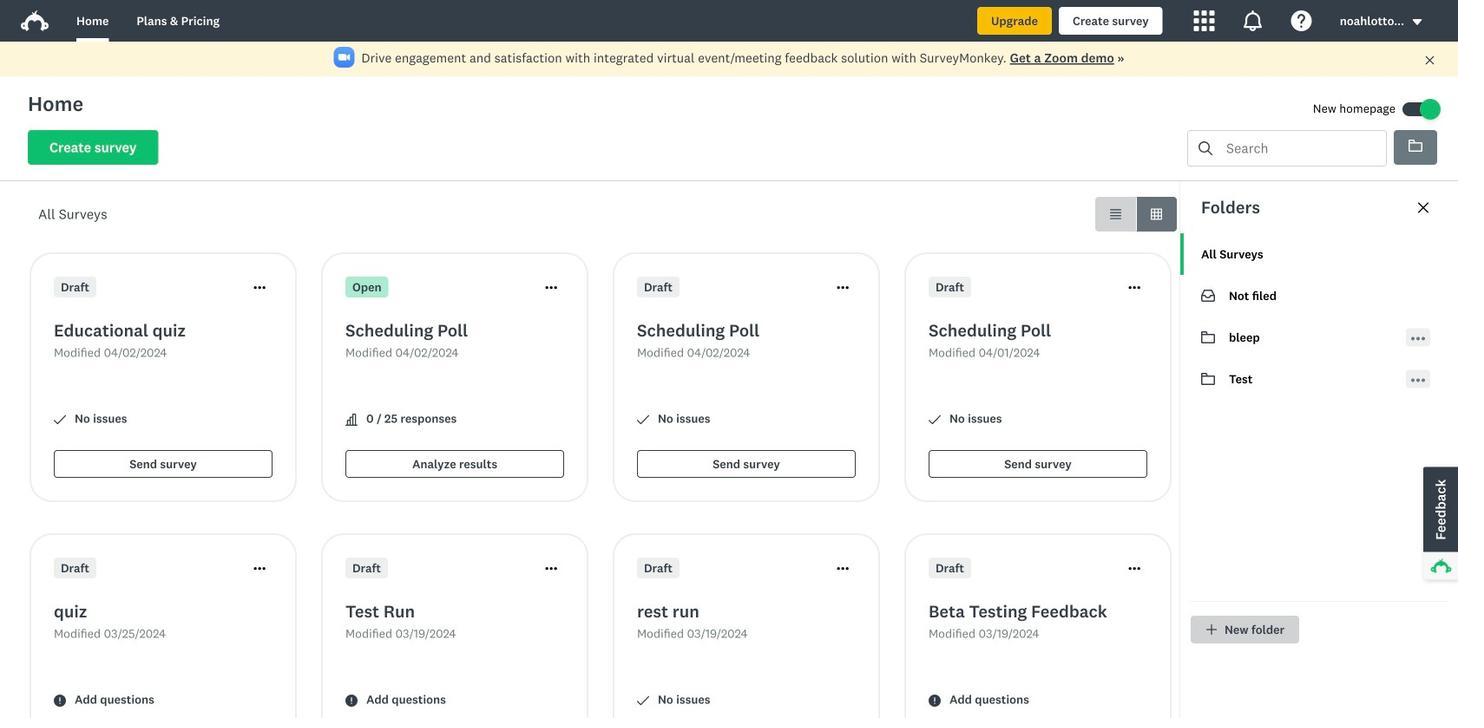 Task type: vqa. For each thing, say whether or not it's contained in the screenshot.
'brand logo'
yes



Task type: describe. For each thing, give the bounding box(es) containing it.
x image
[[1425, 55, 1436, 66]]

1 no issues image from the left
[[637, 414, 649, 426]]

2 not filed image from the top
[[1202, 290, 1216, 302]]

1 warning image from the left
[[54, 695, 66, 708]]

help icon image
[[1292, 10, 1313, 31]]

response count image
[[346, 414, 358, 426]]

1 vertical spatial no issues image
[[637, 695, 649, 708]]

0 horizontal spatial no issues image
[[54, 414, 66, 426]]

2 open menu image from the top
[[1412, 337, 1426, 341]]

bleep image
[[1202, 331, 1216, 345]]

1 not filed image from the top
[[1202, 289, 1216, 303]]

2 warning image from the left
[[346, 695, 358, 708]]

1 brand logo image from the top
[[21, 7, 49, 35]]

open menu image
[[1412, 379, 1426, 382]]

2 test image from the top
[[1202, 373, 1216, 386]]

2 no issues image from the left
[[929, 414, 941, 426]]

response count image
[[346, 414, 358, 426]]



Task type: locate. For each thing, give the bounding box(es) containing it.
search image
[[1199, 142, 1213, 155]]

1 test image from the top
[[1202, 372, 1216, 386]]

new folder image
[[1206, 624, 1218, 636], [1207, 625, 1217, 636]]

group
[[1096, 197, 1177, 232]]

open menu image for 1st test "image"
[[1412, 374, 1426, 388]]

0 horizontal spatial warning image
[[54, 695, 66, 708]]

0 horizontal spatial no issues image
[[637, 414, 649, 426]]

2 folders image from the top
[[1409, 140, 1423, 152]]

products icon image
[[1195, 10, 1215, 31], [1195, 10, 1215, 31]]

1 horizontal spatial no issues image
[[929, 414, 941, 426]]

2 horizontal spatial warning image
[[929, 695, 941, 708]]

test image
[[1202, 372, 1216, 386], [1202, 373, 1216, 386]]

brand logo image
[[21, 7, 49, 35], [21, 10, 49, 31]]

dialog
[[1180, 181, 1459, 719]]

Search text field
[[1213, 131, 1387, 166]]

search image
[[1199, 142, 1213, 155]]

3 open menu image from the top
[[1412, 374, 1426, 388]]

folders image
[[1409, 139, 1423, 153], [1409, 140, 1423, 152]]

warning image
[[54, 695, 66, 708], [346, 695, 358, 708], [929, 695, 941, 708]]

1 horizontal spatial warning image
[[346, 695, 358, 708]]

open menu image
[[1412, 332, 1426, 346], [1412, 337, 1426, 341], [1412, 374, 1426, 388]]

1 horizontal spatial no issues image
[[637, 695, 649, 708]]

notification center icon image
[[1243, 10, 1264, 31]]

open menu image for bleep image
[[1412, 332, 1426, 346]]

no issues image
[[54, 414, 66, 426], [637, 695, 649, 708]]

0 vertical spatial no issues image
[[54, 414, 66, 426]]

dropdown arrow icon image
[[1412, 16, 1424, 28], [1413, 19, 1422, 25]]

3 warning image from the left
[[929, 695, 941, 708]]

1 folders image from the top
[[1409, 139, 1423, 153]]

2 brand logo image from the top
[[21, 10, 49, 31]]

1 open menu image from the top
[[1412, 332, 1426, 346]]

no issues image
[[637, 414, 649, 426], [929, 414, 941, 426]]

not filed image
[[1202, 289, 1216, 303], [1202, 290, 1216, 302]]

bleep image
[[1202, 332, 1216, 344]]



